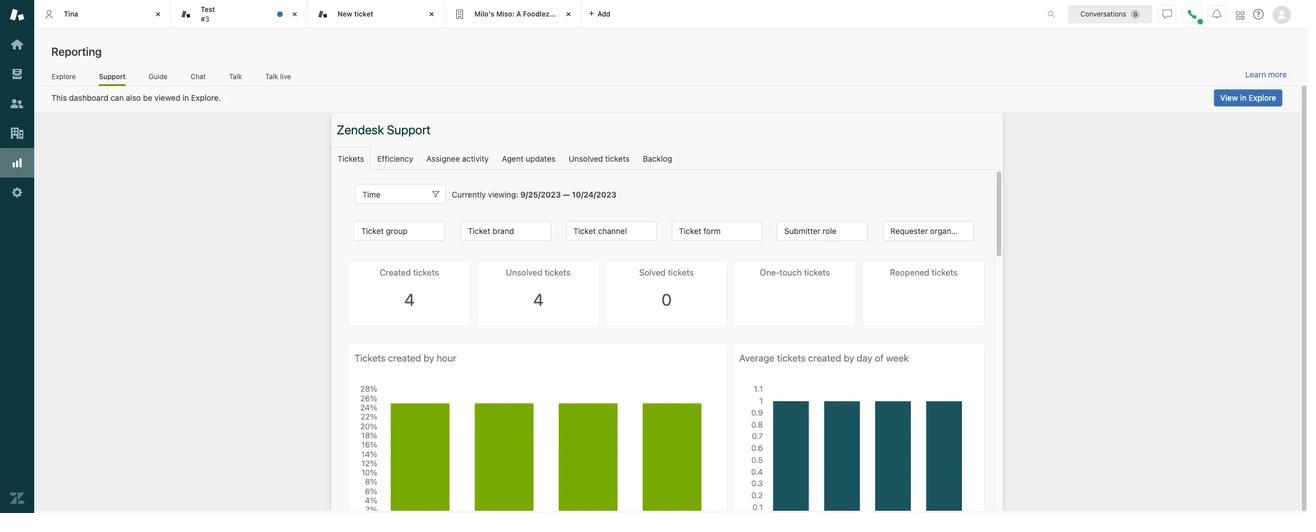 Task type: describe. For each thing, give the bounding box(es) containing it.
get help image
[[1253, 9, 1264, 19]]

dashboard
[[69, 93, 108, 103]]

close image for milo's miso: a foodlez subsidiary
[[563, 9, 574, 20]]

learn more
[[1245, 70, 1287, 79]]

this
[[51, 93, 67, 103]]

guide
[[149, 72, 167, 81]]

talk live link
[[265, 72, 291, 84]]

learn
[[1245, 70, 1266, 79]]

close image for tina
[[152, 9, 164, 20]]

#3
[[201, 15, 209, 23]]

support link
[[99, 72, 126, 86]]

reporting image
[[10, 156, 25, 171]]

talk link
[[229, 72, 242, 84]]

explore inside button
[[1249, 93, 1276, 103]]

a
[[516, 10, 521, 18]]

1 in from the left
[[182, 93, 189, 103]]

main element
[[0, 0, 34, 514]]

view in explore button
[[1214, 90, 1282, 107]]

milo's
[[474, 10, 495, 18]]

chat link
[[190, 72, 206, 84]]

customers image
[[10, 96, 25, 111]]

admin image
[[10, 185, 25, 200]]

subsidiary
[[551, 10, 587, 18]]

get started image
[[10, 37, 25, 52]]

tina
[[64, 10, 78, 18]]

tina tab
[[34, 0, 171, 29]]

tab containing test
[[171, 0, 308, 29]]

button displays agent's chat status as invisible. image
[[1163, 9, 1172, 19]]

add button
[[582, 0, 617, 28]]

new ticket
[[338, 10, 373, 18]]

new ticket tab
[[308, 0, 445, 29]]

reporting
[[51, 45, 102, 58]]

zendesk products image
[[1236, 11, 1244, 19]]

view
[[1220, 93, 1238, 103]]

close image
[[289, 9, 301, 20]]

ticket
[[354, 10, 373, 18]]

add
[[598, 9, 610, 18]]

notifications image
[[1212, 9, 1221, 19]]

foodlez
[[523, 10, 550, 18]]

support
[[99, 72, 126, 81]]

viewed
[[154, 93, 180, 103]]



Task type: locate. For each thing, give the bounding box(es) containing it.
1 vertical spatial explore
[[1249, 93, 1276, 103]]

3 close image from the left
[[563, 9, 574, 20]]

explore
[[52, 72, 76, 81], [1249, 93, 1276, 103]]

miso:
[[496, 10, 515, 18]]

2 in from the left
[[1240, 93, 1247, 103]]

1 horizontal spatial in
[[1240, 93, 1247, 103]]

2 close image from the left
[[426, 9, 437, 20]]

close image inside milo's miso: a foodlez subsidiary tab
[[563, 9, 574, 20]]

talk
[[229, 72, 242, 81], [265, 72, 278, 81]]

tabs tab list
[[34, 0, 1036, 29]]

can
[[110, 93, 124, 103]]

close image left add popup button
[[563, 9, 574, 20]]

chat
[[191, 72, 206, 81]]

talk for talk live
[[265, 72, 278, 81]]

close image inside tina tab
[[152, 9, 164, 20]]

new
[[338, 10, 352, 18]]

0 horizontal spatial in
[[182, 93, 189, 103]]

1 talk from the left
[[229, 72, 242, 81]]

2 horizontal spatial close image
[[563, 9, 574, 20]]

close image for new ticket
[[426, 9, 437, 20]]

views image
[[10, 67, 25, 82]]

milo's miso: a foodlez subsidiary
[[474, 10, 587, 18]]

talk inside talk live "link"
[[265, 72, 278, 81]]

test
[[201, 5, 215, 14]]

explore.
[[191, 93, 221, 103]]

in inside button
[[1240, 93, 1247, 103]]

0 horizontal spatial close image
[[152, 9, 164, 20]]

close image
[[152, 9, 164, 20], [426, 9, 437, 20], [563, 9, 574, 20]]

zendesk image
[[10, 492, 25, 506]]

close image inside new ticket tab
[[426, 9, 437, 20]]

1 horizontal spatial explore
[[1249, 93, 1276, 103]]

guide link
[[148, 72, 168, 84]]

talk inside talk link
[[229, 72, 242, 81]]

in right viewed
[[182, 93, 189, 103]]

this dashboard can also be viewed in explore.
[[51, 93, 221, 103]]

close image left milo's
[[426, 9, 437, 20]]

1 horizontal spatial close image
[[426, 9, 437, 20]]

1 horizontal spatial talk
[[265, 72, 278, 81]]

talk left live
[[265, 72, 278, 81]]

2 talk from the left
[[265, 72, 278, 81]]

explore link
[[51, 72, 76, 84]]

talk right chat
[[229, 72, 242, 81]]

conversations button
[[1068, 5, 1152, 23]]

live
[[280, 72, 291, 81]]

learn more link
[[1245, 70, 1287, 80]]

close image left the #3
[[152, 9, 164, 20]]

more
[[1268, 70, 1287, 79]]

milo's miso: a foodlez subsidiary tab
[[445, 0, 587, 29]]

0 horizontal spatial explore
[[52, 72, 76, 81]]

conversations
[[1080, 9, 1126, 18]]

zendesk support image
[[10, 7, 25, 22]]

be
[[143, 93, 152, 103]]

explore down learn more link
[[1249, 93, 1276, 103]]

view in explore
[[1220, 93, 1276, 103]]

organizations image
[[10, 126, 25, 141]]

in right view
[[1240, 93, 1247, 103]]

1 close image from the left
[[152, 9, 164, 20]]

tab
[[171, 0, 308, 29]]

test #3
[[201, 5, 215, 23]]

explore up this
[[52, 72, 76, 81]]

talk live
[[265, 72, 291, 81]]

talk for talk
[[229, 72, 242, 81]]

also
[[126, 93, 141, 103]]

0 vertical spatial explore
[[52, 72, 76, 81]]

0 horizontal spatial talk
[[229, 72, 242, 81]]

in
[[182, 93, 189, 103], [1240, 93, 1247, 103]]



Task type: vqa. For each thing, say whether or not it's contained in the screenshot.
Kit
no



